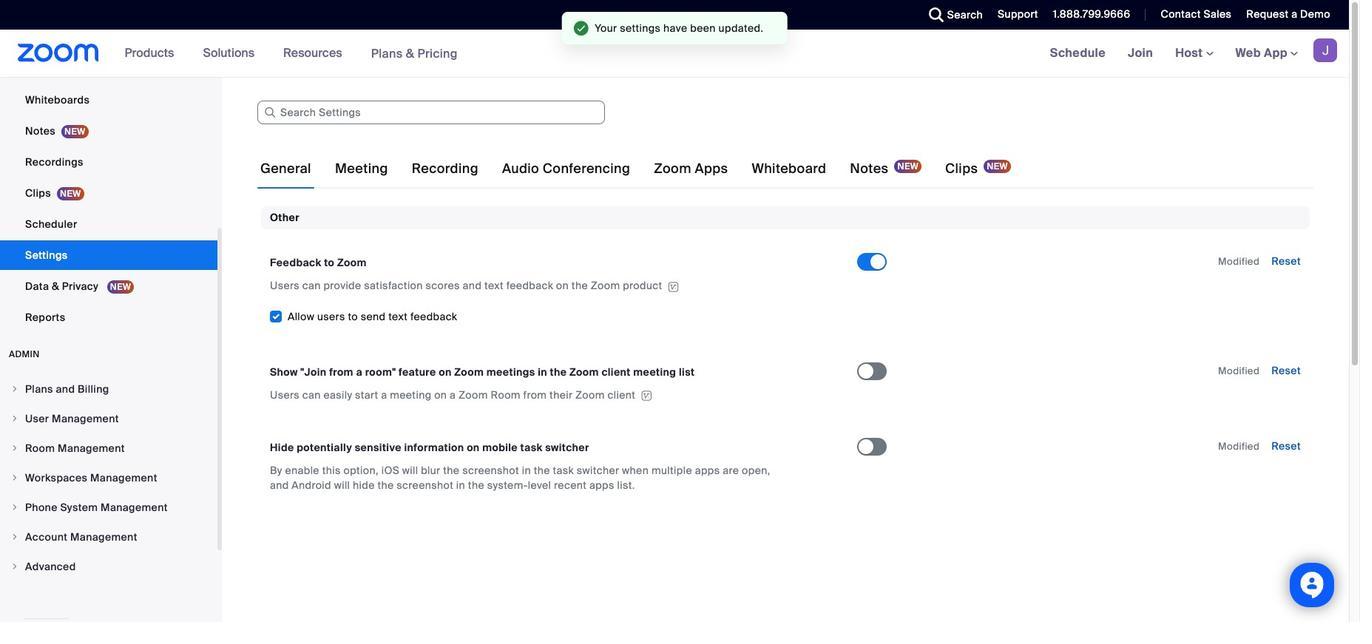 Task type: locate. For each thing, give the bounding box(es) containing it.
right image down admin
[[10, 385, 19, 394]]

0 horizontal spatial in
[[456, 479, 466, 492]]

the left product
[[572, 279, 588, 293]]

management
[[52, 412, 119, 425], [58, 442, 125, 455], [90, 471, 157, 485], [101, 501, 168, 514], [70, 531, 137, 544]]

screenshot up system-
[[463, 464, 519, 477]]

by enable this option, ios will blur the screenshot in the task switcher when multiple apps are open, and android will hide the screenshot in the system-level recent apps list.
[[270, 464, 771, 492]]

3 right image from the top
[[10, 503, 19, 512]]

hide
[[353, 479, 375, 492]]

users down show
[[270, 388, 300, 402]]

1 horizontal spatial screenshot
[[463, 464, 519, 477]]

1 horizontal spatial notes
[[850, 160, 889, 178]]

0 horizontal spatial to
[[324, 256, 335, 270]]

to left send
[[348, 310, 358, 323]]

0 vertical spatial meeting
[[634, 365, 677, 379]]

settings link
[[0, 240, 218, 270]]

client left list
[[602, 365, 631, 379]]

0 horizontal spatial from
[[329, 365, 354, 379]]

1 users from the top
[[270, 279, 300, 293]]

data & privacy link
[[0, 272, 218, 301]]

1 vertical spatial reset
[[1272, 364, 1302, 377]]

their
[[550, 388, 573, 402]]

when
[[622, 464, 649, 477]]

zoom right the their at bottom left
[[576, 388, 605, 402]]

0 vertical spatial reset
[[1272, 255, 1302, 268]]

information
[[404, 441, 464, 454]]

2 right image from the top
[[10, 414, 19, 423]]

2 right image from the top
[[10, 474, 19, 482]]

list.
[[617, 479, 635, 492]]

1 reset button from the top
[[1272, 255, 1302, 268]]

in for screenshot
[[522, 464, 531, 477]]

1 horizontal spatial room
[[491, 388, 521, 402]]

users down feedback
[[270, 279, 300, 293]]

host button
[[1176, 45, 1214, 61]]

0 vertical spatial from
[[329, 365, 354, 379]]

meeting down feature
[[390, 388, 432, 402]]

text right scores
[[485, 279, 504, 293]]

plans and billing menu item
[[0, 375, 218, 403]]

workspaces management menu item
[[0, 464, 218, 492]]

1 horizontal spatial feedback
[[507, 279, 554, 293]]

right image inside room management menu item
[[10, 444, 19, 453]]

right image left room management
[[10, 444, 19, 453]]

1 vertical spatial task
[[553, 464, 574, 477]]

modified
[[1219, 256, 1260, 268], [1219, 365, 1260, 377], [1219, 440, 1260, 453]]

3 reset from the top
[[1272, 439, 1302, 453]]

2 horizontal spatial and
[[463, 279, 482, 293]]

3 reset button from the top
[[1272, 439, 1302, 453]]

the up level
[[534, 464, 550, 477]]

1 horizontal spatial to
[[348, 310, 358, 323]]

0 vertical spatial reset button
[[1272, 255, 1302, 268]]

open,
[[742, 464, 771, 477]]

products button
[[125, 30, 181, 77]]

2 reset from the top
[[1272, 364, 1302, 377]]

1 vertical spatial right image
[[10, 414, 19, 423]]

0 vertical spatial switcher
[[546, 441, 590, 454]]

solutions button
[[203, 30, 261, 77]]

the left system-
[[468, 479, 485, 492]]

android
[[292, 479, 331, 492]]

modified for users can easily start a meeting on a zoom room from their zoom client
[[1219, 365, 1260, 377]]

0 vertical spatial feedback
[[507, 279, 554, 293]]

will right ios
[[402, 464, 418, 477]]

to up the provide
[[324, 256, 335, 270]]

in up level
[[522, 464, 531, 477]]

a left room"
[[356, 365, 363, 379]]

zoom apps
[[654, 160, 728, 178]]

host
[[1176, 45, 1207, 61]]

1 vertical spatial screenshot
[[397, 479, 454, 492]]

1 horizontal spatial apps
[[695, 464, 720, 477]]

and
[[463, 279, 482, 293], [56, 383, 75, 396], [270, 479, 289, 492]]

can down feedback to zoom
[[302, 279, 321, 293]]

1 can from the top
[[302, 279, 321, 293]]

screenshot down blur
[[397, 479, 454, 492]]

reset
[[1272, 255, 1302, 268], [1272, 364, 1302, 377], [1272, 439, 1302, 453]]

right image for phone
[[10, 503, 19, 512]]

2 vertical spatial and
[[270, 479, 289, 492]]

personal menu menu
[[0, 0, 218, 334]]

plans inside product information navigation
[[371, 46, 403, 61]]

users for users can provide satisfaction scores and text feedback on the zoom product
[[270, 279, 300, 293]]

1 reset from the top
[[1272, 255, 1302, 268]]

settings
[[25, 249, 68, 262]]

right image for user management
[[10, 414, 19, 423]]

recording
[[412, 160, 479, 178]]

text right send
[[389, 310, 408, 323]]

& right data on the top
[[52, 280, 59, 293]]

reset button
[[1272, 255, 1302, 268], [1272, 364, 1302, 377], [1272, 439, 1302, 453]]

management down billing
[[52, 412, 119, 425]]

3 right image from the top
[[10, 533, 19, 542]]

sensitive
[[355, 441, 402, 454]]

notes
[[25, 124, 55, 138], [850, 160, 889, 178]]

from up easily
[[329, 365, 354, 379]]

phone system management menu item
[[0, 494, 218, 522]]

data
[[25, 280, 49, 293]]

1 horizontal spatial &
[[406, 46, 415, 61]]

apps left list.
[[590, 479, 615, 492]]

right image for account management
[[10, 533, 19, 542]]

2 vertical spatial reset
[[1272, 439, 1302, 453]]

0 vertical spatial clips
[[946, 160, 978, 178]]

are
[[723, 464, 739, 477]]

mobile
[[483, 441, 518, 454]]

1 vertical spatial modified
[[1219, 365, 1260, 377]]

contact
[[1161, 7, 1202, 21]]

1 vertical spatial users
[[270, 388, 300, 402]]

right image inside account management menu item
[[10, 533, 19, 542]]

2 vertical spatial modified
[[1219, 440, 1260, 453]]

right image left phone
[[10, 503, 19, 512]]

1 vertical spatial from
[[524, 388, 547, 402]]

products
[[125, 45, 174, 61]]

switcher inside by enable this option, ios will blur the screenshot in the task switcher when multiple apps are open, and android will hide the screenshot in the system-level recent apps list.
[[577, 464, 620, 477]]

0 vertical spatial plans
[[371, 46, 403, 61]]

clips link
[[0, 178, 218, 208]]

plans for plans and billing
[[25, 383, 53, 396]]

zoom
[[654, 160, 692, 178], [337, 256, 367, 270], [591, 279, 620, 293], [455, 365, 484, 379], [570, 365, 599, 379], [459, 388, 488, 402], [576, 388, 605, 402]]

from left the their at bottom left
[[524, 388, 547, 402]]

will down this
[[334, 479, 350, 492]]

room management menu item
[[0, 434, 218, 462]]

system-
[[487, 479, 528, 492]]

0 vertical spatial users
[[270, 279, 300, 293]]

0 vertical spatial room
[[491, 388, 521, 402]]

1 modified from the top
[[1219, 256, 1260, 268]]

2 vertical spatial reset button
[[1272, 439, 1302, 453]]

right image inside user management menu item
[[10, 414, 19, 423]]

support version for show "join from a room" feature on zoom meetings in the zoom client meeting list image
[[639, 391, 654, 401]]

task up recent at the left bottom of the page
[[553, 464, 574, 477]]

0 vertical spatial text
[[485, 279, 504, 293]]

1 horizontal spatial meeting
[[634, 365, 677, 379]]

right image for room
[[10, 444, 19, 453]]

1 vertical spatial clips
[[25, 186, 51, 200]]

right image inside phone system management menu item
[[10, 503, 19, 512]]

account management
[[25, 531, 137, 544]]

in down "information"
[[456, 479, 466, 492]]

screenshot
[[463, 464, 519, 477], [397, 479, 454, 492]]

and left billing
[[56, 383, 75, 396]]

client inside 'users can easily start a meeting on a zoom room from their zoom client' application
[[608, 388, 636, 402]]

0 horizontal spatial plans
[[25, 383, 53, 396]]

room down meetings
[[491, 388, 521, 402]]

switcher
[[546, 441, 590, 454], [577, 464, 620, 477]]

allow
[[288, 310, 315, 323]]

the up the their at bottom left
[[550, 365, 567, 379]]

zoom inside tabs of my account settings page tab list
[[654, 160, 692, 178]]

0 horizontal spatial room
[[25, 442, 55, 455]]

1 right image from the top
[[10, 444, 19, 453]]

right image left user
[[10, 414, 19, 423]]

3 modified from the top
[[1219, 440, 1260, 453]]

can down "join
[[302, 388, 321, 402]]

this
[[322, 464, 341, 477]]

reset button for users can easily start a meeting on a zoom room from their zoom client
[[1272, 364, 1302, 377]]

right image inside plans and billing menu item
[[10, 385, 19, 394]]

1 vertical spatial switcher
[[577, 464, 620, 477]]

room management
[[25, 442, 125, 455]]

1 vertical spatial and
[[56, 383, 75, 396]]

resources
[[283, 45, 342, 61]]

pricing
[[418, 46, 458, 61]]

sales
[[1204, 7, 1232, 21]]

0 horizontal spatial notes
[[25, 124, 55, 138]]

hide
[[270, 441, 294, 454]]

and down by
[[270, 479, 289, 492]]

provide
[[324, 279, 362, 293]]

0 vertical spatial in
[[538, 365, 548, 379]]

plans & pricing link
[[371, 46, 458, 61], [371, 46, 458, 61]]

& for pricing
[[406, 46, 415, 61]]

zoom left apps on the top of the page
[[654, 160, 692, 178]]

1 vertical spatial plans
[[25, 383, 53, 396]]

1 horizontal spatial and
[[270, 479, 289, 492]]

0 horizontal spatial task
[[521, 441, 543, 454]]

room down user
[[25, 442, 55, 455]]

2 vertical spatial right image
[[10, 533, 19, 542]]

easily
[[324, 388, 352, 402]]

and right scores
[[463, 279, 482, 293]]

2 users from the top
[[270, 388, 300, 402]]

1 right image from the top
[[10, 385, 19, 394]]

0 horizontal spatial text
[[389, 310, 408, 323]]

client
[[602, 365, 631, 379], [608, 388, 636, 402]]

0 vertical spatial can
[[302, 279, 321, 293]]

1 vertical spatial &
[[52, 280, 59, 293]]

the inside users can provide satisfaction scores and text feedback on the zoom product application
[[572, 279, 588, 293]]

2 modified from the top
[[1219, 365, 1260, 377]]

1 vertical spatial client
[[608, 388, 636, 402]]

support version for feedback to zoom image
[[666, 282, 681, 292]]

plans for plans & pricing
[[371, 46, 403, 61]]

a left demo
[[1292, 7, 1298, 21]]

0 vertical spatial and
[[463, 279, 482, 293]]

0 horizontal spatial &
[[52, 280, 59, 293]]

apps left are
[[695, 464, 720, 477]]

show
[[270, 365, 298, 379]]

0 horizontal spatial meeting
[[390, 388, 432, 402]]

notes link
[[0, 116, 218, 146]]

right image left account
[[10, 533, 19, 542]]

recent
[[554, 479, 587, 492]]

account management menu item
[[0, 523, 218, 551]]

right image
[[10, 385, 19, 394], [10, 414, 19, 423], [10, 533, 19, 542]]

1 vertical spatial feedback
[[411, 310, 458, 323]]

1 horizontal spatial plans
[[371, 46, 403, 61]]

0 vertical spatial to
[[324, 256, 335, 270]]

the right blur
[[443, 464, 460, 477]]

management up "advanced" menu item
[[70, 531, 137, 544]]

banner
[[0, 30, 1350, 78]]

0 horizontal spatial and
[[56, 383, 75, 396]]

text inside application
[[485, 279, 504, 293]]

meeting up support version for show "join from a room" feature on zoom meetings in the zoom client meeting list image
[[634, 365, 677, 379]]

reset button for users can provide satisfaction scores and text feedback on the zoom product
[[1272, 255, 1302, 268]]

updated.
[[719, 21, 764, 35]]

modified for users can provide satisfaction scores and text feedback on the zoom product
[[1219, 256, 1260, 268]]

right image
[[10, 444, 19, 453], [10, 474, 19, 482], [10, 503, 19, 512], [10, 562, 19, 571]]

client left support version for show "join from a room" feature on zoom meetings in the zoom client meeting list image
[[608, 388, 636, 402]]

will
[[402, 464, 418, 477], [334, 479, 350, 492]]

right image left workspaces
[[10, 474, 19, 482]]

1 vertical spatial room
[[25, 442, 55, 455]]

1 vertical spatial notes
[[850, 160, 889, 178]]

right image inside workspaces management menu item
[[10, 474, 19, 482]]

room
[[491, 388, 521, 402], [25, 442, 55, 455]]

4 right image from the top
[[10, 562, 19, 571]]

2 can from the top
[[302, 388, 321, 402]]

0 vertical spatial notes
[[25, 124, 55, 138]]

management up workspaces management at the left bottom of page
[[58, 442, 125, 455]]

satisfaction
[[364, 279, 423, 293]]

reports link
[[0, 303, 218, 332]]

2 reset button from the top
[[1272, 364, 1302, 377]]

& inside product information navigation
[[406, 46, 415, 61]]

1 vertical spatial reset button
[[1272, 364, 1302, 377]]

0 vertical spatial modified
[[1219, 256, 1260, 268]]

& left pricing
[[406, 46, 415, 61]]

2 horizontal spatial in
[[538, 365, 548, 379]]

1 vertical spatial can
[[302, 388, 321, 402]]

0 horizontal spatial feedback
[[411, 310, 458, 323]]

level
[[528, 479, 551, 492]]

web app
[[1236, 45, 1288, 61]]

0 vertical spatial screenshot
[[463, 464, 519, 477]]

from
[[329, 365, 354, 379], [524, 388, 547, 402]]

1 horizontal spatial text
[[485, 279, 504, 293]]

reset for users can provide satisfaction scores and text feedback on the zoom product
[[1272, 255, 1302, 268]]

right image left advanced
[[10, 562, 19, 571]]

zoom logo image
[[18, 44, 99, 62]]

from inside application
[[524, 388, 547, 402]]

1 vertical spatial to
[[348, 310, 358, 323]]

1 horizontal spatial clips
[[946, 160, 978, 178]]

to
[[324, 256, 335, 270], [348, 310, 358, 323]]

0 vertical spatial right image
[[10, 385, 19, 394]]

devices
[[73, 62, 113, 75]]

plans up user
[[25, 383, 53, 396]]

0 horizontal spatial apps
[[590, 479, 615, 492]]

task
[[521, 441, 543, 454], [553, 464, 574, 477]]

and inside application
[[463, 279, 482, 293]]

1 vertical spatial in
[[522, 464, 531, 477]]

task right mobile
[[521, 441, 543, 454]]

1 horizontal spatial will
[[402, 464, 418, 477]]

1 horizontal spatial in
[[522, 464, 531, 477]]

admin
[[9, 349, 40, 360]]

1 horizontal spatial task
[[553, 464, 574, 477]]

0 vertical spatial &
[[406, 46, 415, 61]]

feature
[[399, 365, 436, 379]]

0 horizontal spatial clips
[[25, 186, 51, 200]]

0 vertical spatial will
[[402, 464, 418, 477]]

1 vertical spatial meeting
[[390, 388, 432, 402]]

users
[[317, 310, 345, 323]]

management up phone system management menu item in the bottom of the page
[[90, 471, 157, 485]]

& inside data & privacy link
[[52, 280, 59, 293]]

reset for users can easily start a meeting on a zoom room from their zoom client
[[1272, 364, 1302, 377]]

plans inside plans and billing menu item
[[25, 383, 53, 396]]

your settings have been updated.
[[595, 21, 764, 35]]

and inside menu item
[[56, 383, 75, 396]]

users
[[270, 279, 300, 293], [270, 388, 300, 402]]

privacy
[[62, 280, 98, 293]]

plans left pricing
[[371, 46, 403, 61]]

scores
[[426, 279, 460, 293]]

in up 'users can easily start a meeting on a zoom room from their zoom client' application
[[538, 365, 548, 379]]

feedback
[[270, 256, 322, 270]]

0 horizontal spatial will
[[334, 479, 350, 492]]

1 horizontal spatial from
[[524, 388, 547, 402]]

reports
[[25, 311, 65, 324]]



Task type: describe. For each thing, give the bounding box(es) containing it.
user management menu item
[[0, 405, 218, 433]]

0 vertical spatial task
[[521, 441, 543, 454]]

user management
[[25, 412, 119, 425]]

zoom up the provide
[[337, 256, 367, 270]]

users can easily start a meeting on a zoom room from their zoom client
[[270, 388, 636, 402]]

task inside by enable this option, ios will blur the screenshot in the task switcher when multiple apps are open, and android will hide the screenshot in the system-level recent apps list.
[[553, 464, 574, 477]]

zoom left product
[[591, 279, 620, 293]]

allow users to send text feedback
[[288, 310, 458, 323]]

room inside menu item
[[25, 442, 55, 455]]

schedule link
[[1039, 30, 1117, 77]]

start
[[355, 388, 378, 402]]

meeting
[[335, 160, 388, 178]]

settings
[[620, 21, 661, 35]]

in for meetings
[[538, 365, 548, 379]]

a down show "join from a room" feature on zoom meetings in the zoom client meeting list
[[450, 388, 456, 402]]

enable
[[285, 464, 320, 477]]

clips inside 'personal menu' menu
[[25, 186, 51, 200]]

other
[[270, 211, 300, 224]]

data & privacy
[[25, 280, 101, 293]]

1 vertical spatial apps
[[590, 479, 615, 492]]

recordings link
[[0, 147, 218, 177]]

plans and billing
[[25, 383, 109, 396]]

& for privacy
[[52, 280, 59, 293]]

option,
[[344, 464, 379, 477]]

potentially
[[297, 441, 352, 454]]

1 vertical spatial text
[[389, 310, 408, 323]]

billing
[[78, 383, 109, 396]]

banner containing products
[[0, 30, 1350, 78]]

can for easily
[[302, 388, 321, 402]]

app
[[1265, 45, 1288, 61]]

can for provide
[[302, 279, 321, 293]]

search
[[948, 8, 983, 21]]

personal devices
[[25, 62, 113, 75]]

your
[[595, 21, 617, 35]]

notes inside notes link
[[25, 124, 55, 138]]

1.888.799.9666
[[1054, 7, 1131, 21]]

Search Settings text field
[[258, 101, 605, 124]]

product information navigation
[[114, 30, 469, 78]]

search button
[[918, 0, 987, 30]]

zoom down show "join from a room" feature on zoom meetings in the zoom client meeting list
[[459, 388, 488, 402]]

0 vertical spatial client
[[602, 365, 631, 379]]

feedback inside users can provide satisfaction scores and text feedback on the zoom product application
[[507, 279, 554, 293]]

whiteboard
[[752, 160, 827, 178]]

phone system management
[[25, 501, 168, 514]]

and inside by enable this option, ios will blur the screenshot in the task switcher when multiple apps are open, and android will hide the screenshot in the system-level recent apps list.
[[270, 479, 289, 492]]

management for room management
[[58, 442, 125, 455]]

advanced menu item
[[0, 553, 218, 581]]

tabs of my account settings page tab list
[[258, 148, 1014, 189]]

side navigation navigation
[[0, 0, 222, 622]]

phone
[[25, 501, 58, 514]]

apps
[[695, 160, 728, 178]]

have
[[664, 21, 688, 35]]

management for account management
[[70, 531, 137, 544]]

0 horizontal spatial screenshot
[[397, 479, 454, 492]]

personal devices link
[[0, 54, 218, 84]]

2 vertical spatial in
[[456, 479, 466, 492]]

room inside application
[[491, 388, 521, 402]]

list
[[679, 365, 695, 379]]

join link
[[1117, 30, 1165, 77]]

support
[[998, 7, 1039, 21]]

feedback to zoom
[[270, 256, 367, 270]]

contact sales
[[1161, 7, 1232, 21]]

product
[[623, 279, 663, 293]]

users can provide satisfaction scores and text feedback on the zoom product
[[270, 279, 663, 293]]

right image for plans and billing
[[10, 385, 19, 394]]

show "join from a room" feature on zoom meetings in the zoom client meeting list
[[270, 365, 695, 379]]

the down ios
[[378, 479, 394, 492]]

zoom up users can easily start a meeting on a zoom room from their zoom client
[[455, 365, 484, 379]]

admin menu menu
[[0, 375, 218, 582]]

right image inside "advanced" menu item
[[10, 562, 19, 571]]

users can provide satisfaction scores and text feedback on the zoom product application
[[270, 279, 788, 293]]

account
[[25, 531, 68, 544]]

been
[[691, 21, 716, 35]]

personal
[[25, 62, 70, 75]]

conferencing
[[543, 160, 631, 178]]

system
[[60, 501, 98, 514]]

"join
[[301, 365, 327, 379]]

blur
[[421, 464, 441, 477]]

clips inside tabs of my account settings page tab list
[[946, 160, 978, 178]]

management for user management
[[52, 412, 119, 425]]

users can easily start a meeting on a zoom room from their zoom client application
[[270, 387, 788, 402]]

scheduler link
[[0, 209, 218, 239]]

ios
[[382, 464, 400, 477]]

workspaces management
[[25, 471, 157, 485]]

0 vertical spatial apps
[[695, 464, 720, 477]]

room"
[[365, 365, 396, 379]]

meeting inside application
[[390, 388, 432, 402]]

plans & pricing
[[371, 46, 458, 61]]

resources button
[[283, 30, 349, 77]]

by
[[270, 464, 283, 477]]

1 vertical spatial will
[[334, 479, 350, 492]]

hide potentially sensitive information on mobile task switcher
[[270, 441, 590, 454]]

right image for workspaces
[[10, 474, 19, 482]]

send
[[361, 310, 386, 323]]

profile picture image
[[1314, 38, 1338, 62]]

scheduler
[[25, 218, 77, 231]]

audio
[[502, 160, 540, 178]]

general
[[260, 160, 311, 178]]

meetings navigation
[[1039, 30, 1350, 78]]

schedule
[[1050, 45, 1106, 61]]

user
[[25, 412, 49, 425]]

multiple
[[652, 464, 693, 477]]

whiteboards link
[[0, 85, 218, 115]]

web
[[1236, 45, 1262, 61]]

management up account management menu item on the left bottom
[[101, 501, 168, 514]]

users for users can easily start a meeting on a zoom room from their zoom client
[[270, 388, 300, 402]]

zoom up the their at bottom left
[[570, 365, 599, 379]]

other element
[[261, 206, 1310, 510]]

solutions
[[203, 45, 255, 61]]

a right start
[[381, 388, 387, 402]]

management for workspaces management
[[90, 471, 157, 485]]

notes inside tabs of my account settings page tab list
[[850, 160, 889, 178]]

join
[[1128, 45, 1154, 61]]

meetings
[[487, 365, 535, 379]]

recordings
[[25, 155, 83, 169]]

request a demo
[[1247, 7, 1331, 21]]

success image
[[574, 21, 589, 36]]



Task type: vqa. For each thing, say whether or not it's contained in the screenshot.
IN for meetings
yes



